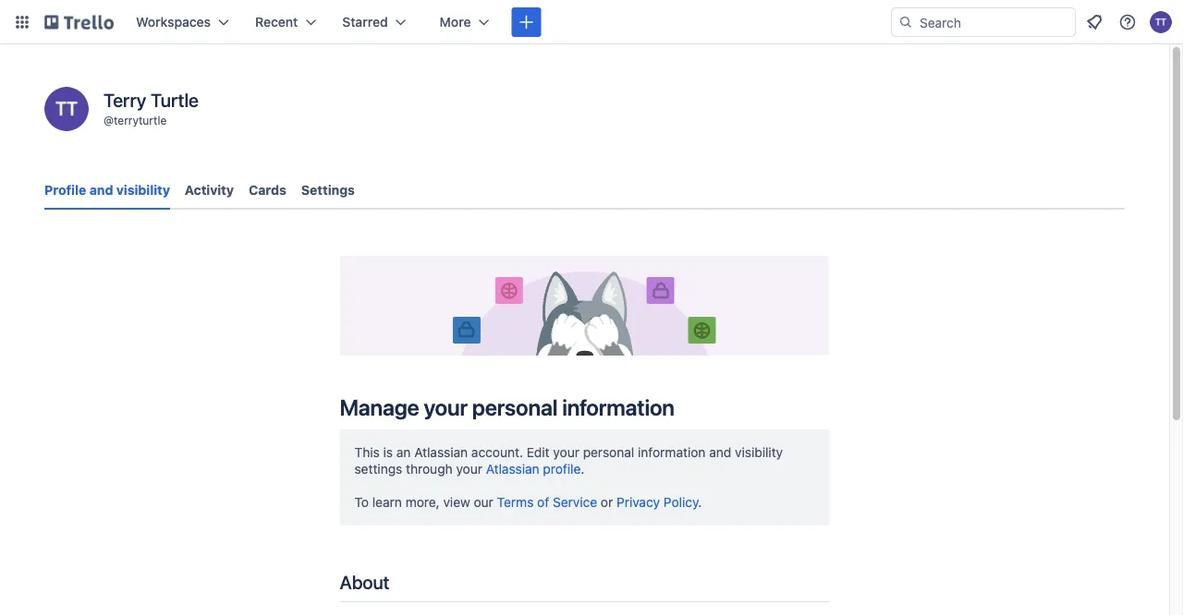 Task type: locate. For each thing, give the bounding box(es) containing it.
1 horizontal spatial visibility
[[735, 445, 783, 460]]

terms of service link
[[497, 495, 598, 510]]

. right privacy
[[699, 495, 702, 510]]

terryturtle
[[114, 114, 167, 127]]

and inside this is an atlassian account. edit your personal information and visibility settings through your
[[709, 445, 732, 460]]

personal
[[472, 395, 558, 421], [583, 445, 635, 460]]

information up this is an atlassian account. edit your personal information and visibility settings through your
[[562, 395, 675, 421]]

your up through
[[424, 395, 468, 421]]

information
[[562, 395, 675, 421], [638, 445, 706, 460]]

atlassian
[[414, 445, 468, 460], [486, 462, 540, 477]]

1 vertical spatial visibility
[[735, 445, 783, 460]]

profile and visibility link
[[44, 174, 170, 210]]

cards link
[[249, 174, 287, 207]]

1 vertical spatial information
[[638, 445, 706, 460]]

.
[[581, 462, 585, 477], [699, 495, 702, 510]]

or
[[601, 495, 613, 510]]

terms of service or privacy policy .
[[497, 495, 702, 510]]

1 vertical spatial personal
[[583, 445, 635, 460]]

0 vertical spatial .
[[581, 462, 585, 477]]

1 vertical spatial .
[[699, 495, 702, 510]]

. up service
[[581, 462, 585, 477]]

policy
[[664, 495, 699, 510]]

more button
[[429, 7, 501, 37]]

0 horizontal spatial atlassian
[[414, 445, 468, 460]]

1 vertical spatial and
[[709, 445, 732, 460]]

1 vertical spatial atlassian
[[486, 462, 540, 477]]

our
[[474, 495, 494, 510]]

0 horizontal spatial visibility
[[116, 183, 170, 198]]

view
[[443, 495, 470, 510]]

personal up or
[[583, 445, 635, 460]]

settings link
[[301, 174, 355, 207]]

atlassian down the account. at bottom left
[[486, 462, 540, 477]]

terry turtle @ terryturtle
[[104, 89, 199, 127]]

settings
[[355, 462, 403, 477]]

@
[[104, 114, 114, 127]]

your
[[424, 395, 468, 421], [553, 445, 580, 460], [456, 462, 483, 477]]

service
[[553, 495, 598, 510]]

0 vertical spatial atlassian
[[414, 445, 468, 460]]

more
[[440, 14, 471, 30]]

to
[[355, 495, 369, 510]]

an
[[397, 445, 411, 460]]

0 horizontal spatial .
[[581, 462, 585, 477]]

learn
[[372, 495, 402, 510]]

and
[[89, 183, 113, 198], [709, 445, 732, 460]]

0 horizontal spatial and
[[89, 183, 113, 198]]

back to home image
[[44, 7, 114, 37]]

visibility
[[116, 183, 170, 198], [735, 445, 783, 460]]

atlassian inside this is an atlassian account. edit your personal information and visibility settings through your
[[414, 445, 468, 460]]

1 vertical spatial your
[[553, 445, 580, 460]]

your down the account. at bottom left
[[456, 462, 483, 477]]

workspaces button
[[125, 7, 240, 37]]

more,
[[406, 495, 440, 510]]

1 horizontal spatial and
[[709, 445, 732, 460]]

Search field
[[914, 8, 1075, 36]]

through
[[406, 462, 453, 477]]

your up profile
[[553, 445, 580, 460]]

1 horizontal spatial personal
[[583, 445, 635, 460]]

recent button
[[244, 7, 328, 37]]

personal up the account. at bottom left
[[472, 395, 558, 421]]

this
[[355, 445, 380, 460]]

information up policy
[[638, 445, 706, 460]]

edit
[[527, 445, 550, 460]]

0 notifications image
[[1084, 11, 1106, 33]]

personal inside this is an atlassian account. edit your personal information and visibility settings through your
[[583, 445, 635, 460]]

settings
[[301, 183, 355, 198]]

0 vertical spatial personal
[[472, 395, 558, 421]]

atlassian up through
[[414, 445, 468, 460]]

starred
[[342, 14, 388, 30]]

profile and visibility
[[44, 183, 170, 198]]

atlassian profile
[[486, 462, 581, 477]]

open information menu image
[[1119, 13, 1137, 31]]

terry turtle (terryturtle) image
[[44, 87, 89, 131]]

profile
[[543, 462, 581, 477]]



Task type: describe. For each thing, give the bounding box(es) containing it.
0 horizontal spatial personal
[[472, 395, 558, 421]]

0 vertical spatial information
[[562, 395, 675, 421]]

activity link
[[185, 174, 234, 207]]

starred button
[[331, 7, 418, 37]]

privacy
[[617, 495, 660, 510]]

information inside this is an atlassian account. edit your personal information and visibility settings through your
[[638, 445, 706, 460]]

1 horizontal spatial atlassian
[[486, 462, 540, 477]]

workspaces
[[136, 14, 211, 30]]

activity
[[185, 183, 234, 198]]

0 vertical spatial visibility
[[116, 183, 170, 198]]

terms
[[497, 495, 534, 510]]

1 horizontal spatial .
[[699, 495, 702, 510]]

primary element
[[0, 0, 1184, 44]]

cards
[[249, 183, 287, 198]]

create board or workspace image
[[517, 13, 536, 31]]

is
[[383, 445, 393, 460]]

. inside the . to learn more, view our
[[581, 462, 585, 477]]

terry turtle (terryturtle) image
[[1150, 11, 1173, 33]]

about
[[340, 571, 390, 593]]

terry
[[104, 89, 146, 111]]

visibility inside this is an atlassian account. edit your personal information and visibility settings through your
[[735, 445, 783, 460]]

0 vertical spatial your
[[424, 395, 468, 421]]

recent
[[255, 14, 298, 30]]

turtle
[[151, 89, 199, 111]]

account.
[[472, 445, 523, 460]]

2 vertical spatial your
[[456, 462, 483, 477]]

this is an atlassian account. edit your personal information and visibility settings through your
[[355, 445, 783, 477]]

search image
[[899, 15, 914, 30]]

0 vertical spatial and
[[89, 183, 113, 198]]

atlassian profile link
[[486, 462, 581, 477]]

manage
[[340, 395, 419, 421]]

profile
[[44, 183, 86, 198]]

manage your personal information
[[340, 395, 675, 421]]

of
[[537, 495, 549, 510]]

. to learn more, view our
[[355, 462, 585, 510]]

privacy policy link
[[617, 495, 699, 510]]



Task type: vqa. For each thing, say whether or not it's contained in the screenshot.
"COLOR: BLUE, TITLE: "FYI"" element
no



